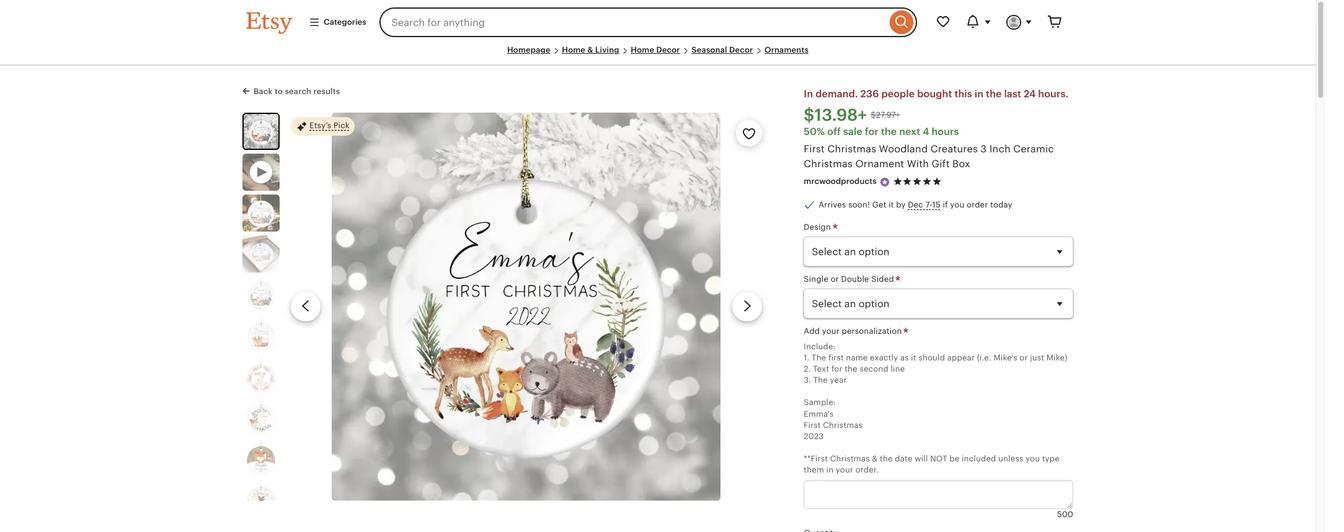 Task type: locate. For each thing, give the bounding box(es) containing it.
the down include:
[[812, 353, 827, 363]]

decor down "categories" banner
[[657, 45, 680, 55]]

1 horizontal spatial home
[[631, 45, 655, 55]]

1 horizontal spatial first christmas woodland creatures 3 inch ceramic christmas image 1 image
[[332, 113, 721, 502]]

first christmas woodland creatures 3 inch ceramic christmas sleeping baby deer image
[[243, 318, 280, 355]]

home & living link
[[562, 45, 620, 55]]

home decor link
[[631, 45, 680, 55]]

first down the 50%
[[804, 144, 825, 155]]

your inside '**first christmas & the date will not be included unless you type them in your order.'
[[836, 466, 854, 476]]

0 horizontal spatial in
[[827, 466, 834, 476]]

1 horizontal spatial for
[[866, 126, 879, 138]]

1 horizontal spatial or
[[1020, 353, 1029, 363]]

categories banner
[[224, 0, 1093, 45]]

sale
[[844, 126, 863, 138]]

1 vertical spatial it
[[912, 353, 917, 363]]

first christmas woodland creatures 3 inch ceramic christmas deer with wreath image
[[243, 399, 280, 437]]

1 vertical spatial you
[[1026, 455, 1041, 464]]

1 first from the top
[[804, 144, 825, 155]]

first christmas woodland creatures 3 inch ceramic christmas woodland creatures image
[[243, 277, 280, 314]]

1 vertical spatial first
[[804, 421, 821, 430]]

it left "by"
[[889, 200, 895, 210]]

first up "2023"
[[804, 421, 821, 430]]

in right the "this"
[[975, 88, 984, 100]]

include: 1. the first name exactly as it should appear (i.e. mike's or just mike) 2. text for the second line 3. the year
[[804, 342, 1068, 385]]

1 vertical spatial in
[[827, 466, 834, 476]]

& left living
[[588, 45, 594, 55]]

sided
[[872, 275, 895, 284]]

home down search for anything text field
[[631, 45, 655, 55]]

pick
[[334, 121, 350, 130]]

2 home from the left
[[631, 45, 655, 55]]

the down $27.97+
[[882, 126, 897, 138]]

first
[[829, 353, 844, 363]]

etsy's pick
[[310, 121, 350, 130]]

0 vertical spatial &
[[588, 45, 594, 55]]

in right them
[[827, 466, 834, 476]]

0 horizontal spatial for
[[832, 365, 843, 374]]

24
[[1024, 88, 1036, 100]]

second
[[860, 365, 889, 374]]

sample: emma's first christmas 2023
[[804, 399, 863, 442]]

0 vertical spatial first
[[804, 144, 825, 155]]

ornaments link
[[765, 45, 809, 55]]

results
[[314, 87, 340, 96]]

0 horizontal spatial &
[[588, 45, 594, 55]]

or right single
[[831, 275, 840, 284]]

appear
[[948, 353, 975, 363]]

you inside '**first christmas & the date will not be included unless you type them in your order.'
[[1026, 455, 1041, 464]]

home decor
[[631, 45, 680, 55]]

1 horizontal spatial you
[[1026, 455, 1041, 464]]

1 horizontal spatial decor
[[730, 45, 753, 55]]

first christmas woodland creatures 3 inch ceramic christmas image 3 image
[[243, 236, 280, 273]]

menu bar
[[246, 45, 1070, 66]]

order
[[967, 200, 989, 210]]

mrcwoodproducts link
[[804, 177, 877, 186]]

ornament
[[856, 158, 905, 170]]

christmas down sale
[[828, 144, 877, 155]]

first
[[804, 144, 825, 155], [804, 421, 821, 430]]

in
[[975, 88, 984, 100], [827, 466, 834, 476]]

christmas down emma's
[[824, 421, 863, 430]]

50%
[[804, 126, 825, 138]]

2 first from the top
[[804, 421, 821, 430]]

you left type
[[1026, 455, 1041, 464]]

1 horizontal spatial in
[[975, 88, 984, 100]]

seasonal
[[692, 45, 728, 55]]

homepage
[[508, 45, 551, 55]]

(i.e.
[[978, 353, 992, 363]]

1 vertical spatial for
[[832, 365, 843, 374]]

or left just
[[1020, 353, 1029, 363]]

your up include:
[[823, 327, 840, 337]]

None search field
[[379, 7, 918, 37]]

christmas
[[828, 144, 877, 155], [804, 158, 853, 170], [824, 421, 863, 430], [831, 455, 870, 464]]

0 vertical spatial for
[[866, 126, 879, 138]]

decor right seasonal
[[730, 45, 753, 55]]

1 vertical spatial your
[[836, 466, 854, 476]]

if
[[943, 200, 949, 210]]

home left living
[[562, 45, 586, 55]]

or inside include: 1. the first name exactly as it should appear (i.e. mike's or just mike) 2. text for the second line 3. the year
[[1020, 353, 1029, 363]]

you
[[951, 200, 965, 210], [1026, 455, 1041, 464]]

first christmas woodland creatures 3 inch ceramic christmas image 2 image
[[243, 195, 280, 232]]

Add your personalization text field
[[804, 481, 1074, 510]]

1 vertical spatial &
[[873, 455, 878, 464]]

the inside include: 1. the first name exactly as it should appear (i.e. mike's or just mike) 2. text for the second line 3. the year
[[845, 365, 858, 374]]

1 horizontal spatial &
[[873, 455, 878, 464]]

first christmas woodland creatures 3 inch ceramic christmas image 1 image
[[332, 113, 721, 502], [244, 114, 279, 149]]

1 decor from the left
[[657, 45, 680, 55]]

the down "name"
[[845, 365, 858, 374]]

0 vertical spatial or
[[831, 275, 840, 284]]

for down first
[[832, 365, 843, 374]]

exactly
[[871, 353, 899, 363]]

back
[[254, 87, 273, 96]]

1 home from the left
[[562, 45, 586, 55]]

0 vertical spatial you
[[951, 200, 965, 210]]

this
[[955, 88, 973, 100]]

christmas up order.
[[831, 455, 870, 464]]

add your personalization
[[804, 327, 905, 337]]

the down text
[[814, 376, 828, 385]]

in inside '**first christmas & the date will not be included unless you type them in your order.'
[[827, 466, 834, 476]]

&
[[588, 45, 594, 55], [873, 455, 878, 464]]

first christmas woodland creatures 3 inch ceramic christmas reindeer with scarf image
[[243, 481, 280, 519]]

homepage link
[[508, 45, 551, 55]]

& up order.
[[873, 455, 878, 464]]

home
[[562, 45, 586, 55], [631, 45, 655, 55]]

1 vertical spatial or
[[1020, 353, 1029, 363]]

christmas inside '**first christmas & the date will not be included unless you type them in your order.'
[[831, 455, 870, 464]]

0 vertical spatial it
[[889, 200, 895, 210]]

for inside include: 1. the first name exactly as it should appear (i.e. mike's or just mike) 2. text for the second line 3. the year
[[832, 365, 843, 374]]

0 horizontal spatial or
[[831, 275, 840, 284]]

0 vertical spatial the
[[812, 353, 827, 363]]

500
[[1058, 511, 1074, 520]]

your
[[823, 327, 840, 337], [836, 466, 854, 476]]

2 decor from the left
[[730, 45, 753, 55]]

0 horizontal spatial you
[[951, 200, 965, 210]]

the left date
[[881, 455, 893, 464]]

the
[[987, 88, 1002, 100], [882, 126, 897, 138], [845, 365, 858, 374], [881, 455, 893, 464]]

your left order.
[[836, 466, 854, 476]]

0 horizontal spatial home
[[562, 45, 586, 55]]

Search for anything text field
[[379, 7, 887, 37]]

for right sale
[[866, 126, 879, 138]]

ceramic
[[1014, 144, 1055, 155]]

inch
[[990, 144, 1011, 155]]

off
[[828, 126, 841, 138]]

decor
[[657, 45, 680, 55], [730, 45, 753, 55]]

**first
[[804, 455, 828, 464]]

236
[[861, 88, 880, 100]]

7-
[[926, 200, 933, 210]]

15
[[933, 200, 941, 210]]

categories
[[324, 17, 366, 27]]

last
[[1005, 88, 1022, 100]]

0 horizontal spatial decor
[[657, 45, 680, 55]]

it right as
[[912, 353, 917, 363]]

you right if
[[951, 200, 965, 210]]

single
[[804, 275, 829, 284]]

or
[[831, 275, 840, 284], [1020, 353, 1029, 363]]

0 horizontal spatial first christmas woodland creatures 3 inch ceramic christmas image 1 image
[[244, 114, 279, 149]]

0 vertical spatial in
[[975, 88, 984, 100]]

1 horizontal spatial it
[[912, 353, 917, 363]]

soon! get
[[849, 200, 887, 210]]



Task type: vqa. For each thing, say whether or not it's contained in the screenshot.
'this'
yes



Task type: describe. For each thing, give the bounding box(es) containing it.
as
[[901, 353, 909, 363]]

first christmas woodland creatures 3 inch ceramic christmas ornament with gift box
[[804, 144, 1055, 170]]

with
[[908, 158, 930, 170]]

mrcwoodproducts
[[804, 177, 877, 186]]

christmas inside sample: emma's first christmas 2023
[[824, 421, 863, 430]]

double
[[842, 275, 870, 284]]

first christmas woodland creatures 3 inch ceramic christmas bunny and roses image
[[243, 358, 280, 396]]

date
[[896, 455, 913, 464]]

living
[[596, 45, 620, 55]]

single or double sided
[[804, 275, 897, 284]]

included
[[962, 455, 997, 464]]

etsy's
[[310, 121, 331, 130]]

back to search results
[[254, 87, 340, 96]]

personalization
[[842, 327, 903, 337]]

today
[[991, 200, 1013, 210]]

arrives
[[819, 200, 847, 210]]

type
[[1043, 455, 1060, 464]]

will
[[915, 455, 929, 464]]

2023
[[804, 432, 824, 442]]

home for home decor
[[631, 45, 655, 55]]

text
[[814, 365, 830, 374]]

be
[[950, 455, 960, 464]]

name
[[847, 353, 868, 363]]

bought
[[918, 88, 953, 100]]

ornaments
[[765, 45, 809, 55]]

0 horizontal spatial it
[[889, 200, 895, 210]]

mike's
[[994, 353, 1018, 363]]

box
[[953, 158, 971, 170]]

the inside '**first christmas & the date will not be included unless you type them in your order.'
[[881, 455, 893, 464]]

add
[[804, 327, 820, 337]]

menu bar containing homepage
[[246, 45, 1070, 66]]

back to search results link
[[243, 84, 340, 98]]

home for home & living
[[562, 45, 586, 55]]

0 vertical spatial your
[[823, 327, 840, 337]]

in
[[804, 88, 814, 100]]

none search field inside "categories" banner
[[379, 7, 918, 37]]

should
[[919, 353, 946, 363]]

search
[[285, 87, 312, 96]]

them
[[804, 466, 825, 476]]

emma's
[[804, 410, 834, 419]]

etsy's pick button
[[291, 117, 355, 136]]

design
[[804, 223, 834, 232]]

star_seller image
[[880, 177, 891, 188]]

it inside include: 1. the first name exactly as it should appear (i.e. mike's or just mike) 2. text for the second line 3. the year
[[912, 353, 917, 363]]

3
[[981, 144, 987, 155]]

mike)
[[1047, 353, 1068, 363]]

gift
[[932, 158, 950, 170]]

50% off sale for the next 4 hours
[[804, 126, 960, 138]]

2.
[[804, 365, 811, 374]]

next
[[900, 126, 921, 138]]

first inside first christmas woodland creatures 3 inch ceramic christmas ornament with gift box
[[804, 144, 825, 155]]

to
[[275, 87, 283, 96]]

decor for home decor
[[657, 45, 680, 55]]

in demand. 236 people bought this in the last 24 hours.
[[804, 88, 1069, 100]]

home & living
[[562, 45, 620, 55]]

the left last
[[987, 88, 1002, 100]]

4
[[923, 126, 930, 138]]

sample:
[[804, 399, 836, 408]]

hours.
[[1039, 88, 1069, 100]]

by
[[897, 200, 906, 210]]

decor for seasonal decor
[[730, 45, 753, 55]]

woodland
[[880, 144, 928, 155]]

& inside '**first christmas & the date will not be included unless you type them in your order.'
[[873, 455, 878, 464]]

1 vertical spatial the
[[814, 376, 828, 385]]

1.
[[804, 353, 810, 363]]

creatures
[[931, 144, 978, 155]]

**first christmas & the date will not be included unless you type them in your order.
[[804, 455, 1060, 476]]

not
[[931, 455, 948, 464]]

year
[[831, 376, 847, 385]]

$13.98+ $27.97+
[[804, 106, 901, 125]]

just
[[1031, 353, 1045, 363]]

hours
[[932, 126, 960, 138]]

first christmas woodland creatures 3 inch ceramic christmas baby fox w/antlers image
[[243, 440, 280, 478]]

dec
[[909, 200, 924, 210]]

demand.
[[816, 88, 859, 100]]

first inside sample: emma's first christmas 2023
[[804, 421, 821, 430]]

$13.98+
[[804, 106, 868, 125]]

seasonal decor link
[[692, 45, 753, 55]]

people
[[882, 88, 915, 100]]

seasonal decor
[[692, 45, 753, 55]]

christmas up mrcwoodproducts
[[804, 158, 853, 170]]

unless
[[999, 455, 1024, 464]]

include:
[[804, 342, 836, 352]]

categories button
[[300, 11, 376, 34]]

3.
[[804, 376, 812, 385]]

line
[[891, 365, 906, 374]]

$27.97+
[[871, 110, 901, 120]]

order.
[[856, 466, 879, 476]]



